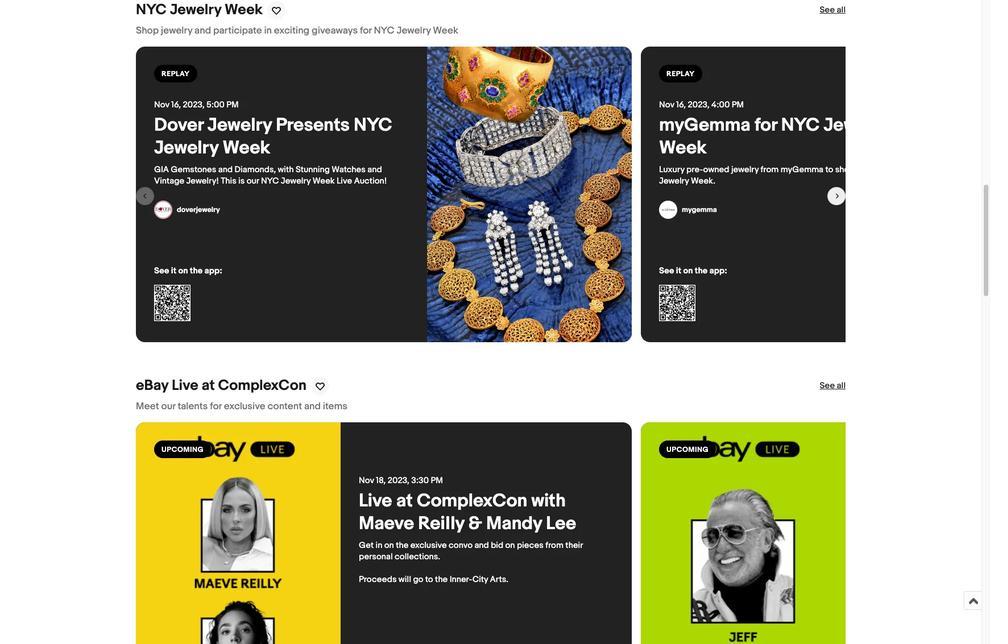 Task type: vqa. For each thing, say whether or not it's contained in the screenshot.
first Learn more link from the top of the page
no



Task type: locate. For each thing, give the bounding box(es) containing it.
dover
[[154, 115, 203, 137]]

2023, for live
[[388, 476, 409, 487]]

jewelry right owned
[[731, 165, 759, 175]]

from left their
[[546, 541, 564, 551]]

with inside the nov 16, 2023, 5:00 pm dover jewelry presents nyc jewelry week gia gemstones and diamonds, with stunning watches and vintage jewelry! this is our nyc jewelry week live auction!
[[278, 165, 294, 175]]

mygemma down "4:00"
[[659, 115, 751, 137]]

for
[[360, 25, 372, 37], [755, 115, 777, 137], [210, 401, 222, 413]]

content
[[268, 401, 302, 413]]

2 horizontal spatial live
[[359, 491, 392, 513]]

4:00
[[712, 100, 730, 111]]

exclusive down ebay live at complexcon
[[224, 401, 265, 413]]

1 vertical spatial see all
[[820, 381, 846, 392]]

jewelry
[[170, 1, 221, 19], [397, 25, 431, 37], [208, 115, 272, 137], [824, 115, 888, 137], [154, 137, 219, 160], [281, 176, 311, 187], [659, 176, 689, 187]]

0 vertical spatial see all link
[[820, 5, 846, 16]]

it for luxury
[[676, 266, 681, 277]]

see all for nyc jewelry week
[[820, 5, 846, 16]]

1 vertical spatial jewelry
[[731, 165, 759, 175]]

1 horizontal spatial in
[[376, 541, 382, 551]]

from right owned
[[761, 165, 779, 175]]

2 see it on the app: from the left
[[659, 266, 727, 277]]

0 horizontal spatial mygemma
[[659, 115, 751, 137]]

0 vertical spatial all
[[837, 5, 846, 16]]

2023, inside nov 18, 2023, 3:30 pm live at complexcon with maeve reilly & mandy lee get in on the exclusive convo and bid on pieces from their personal collections. proceeds will go to the inner-city arts.
[[388, 476, 409, 487]]

see all link for ebay live at complexcon
[[820, 381, 846, 392]]

and left bid
[[475, 541, 489, 551]]

1 horizontal spatial to
[[826, 165, 833, 175]]

jewelry right shop
[[161, 25, 192, 37]]

with left stunning
[[278, 165, 294, 175]]

2023,
[[183, 100, 205, 111], [688, 100, 710, 111], [388, 476, 409, 487]]

1 horizontal spatial 16,
[[676, 100, 686, 111]]

meet
[[136, 401, 159, 413]]

presents
[[276, 115, 350, 137]]

on
[[178, 266, 188, 277], [683, 266, 693, 277], [384, 541, 394, 551], [505, 541, 515, 551]]

our right meet
[[161, 401, 175, 413]]

1 qrcode image from the left
[[154, 285, 191, 322]]

0 vertical spatial for
[[360, 25, 372, 37]]

1 horizontal spatial pm
[[431, 476, 443, 487]]

2023, left "4:00"
[[688, 100, 710, 111]]

pm
[[226, 100, 239, 111], [732, 100, 744, 111], [431, 476, 443, 487]]

and up this
[[218, 165, 233, 175]]

1 horizontal spatial it
[[676, 266, 681, 277]]

1 horizontal spatial upcoming
[[667, 446, 709, 455]]

in left exciting
[[264, 25, 272, 37]]

at inside nov 18, 2023, 3:30 pm live at complexcon with maeve reilly & mandy lee get in on the exclusive convo and bid on pieces from their personal collections. proceeds will go to the inner-city arts.
[[396, 491, 413, 513]]

2 replay from the left
[[667, 70, 695, 79]]

week inside the nov 16, 2023, 4:00 pm mygemma for nyc jewelry week luxury pre-owned jewelry from mygemma to showcase nyc jewelry week.
[[659, 137, 707, 160]]

nov inside nov 18, 2023, 3:30 pm live at complexcon with maeve reilly & mandy lee get in on the exclusive convo and bid on pieces from their personal collections. proceeds will go to the inner-city arts.
[[359, 476, 374, 487]]

mygemma
[[659, 115, 751, 137], [781, 165, 824, 175]]

1 vertical spatial from
[[546, 541, 564, 551]]

1 vertical spatial all
[[837, 381, 846, 392]]

proceeds
[[359, 575, 397, 586]]

1 horizontal spatial jewelry
[[731, 165, 759, 175]]

1 horizontal spatial live
[[337, 176, 352, 187]]

ebay
[[136, 377, 168, 395]]

0 vertical spatial complexcon
[[218, 377, 307, 395]]

16, inside the nov 16, 2023, 4:00 pm mygemma for nyc jewelry week luxury pre-owned jewelry from mygemma to showcase nyc jewelry week.
[[676, 100, 686, 111]]

week
[[225, 1, 263, 19], [433, 25, 458, 37], [223, 137, 270, 160], [659, 137, 707, 160], [313, 176, 335, 187]]

0 horizontal spatial it
[[171, 266, 176, 277]]

0 horizontal spatial at
[[202, 377, 215, 395]]

to right go
[[425, 575, 433, 586]]

nov left 18,
[[359, 476, 374, 487]]

1 vertical spatial see all link
[[820, 381, 846, 392]]

and
[[195, 25, 211, 37], [218, 165, 233, 175], [368, 165, 382, 175], [304, 401, 321, 413], [475, 541, 489, 551]]

see
[[820, 5, 835, 16], [154, 266, 169, 277], [659, 266, 674, 277], [820, 381, 835, 392]]

qrcode image
[[154, 285, 191, 322], [659, 285, 696, 322]]

from
[[761, 165, 779, 175], [546, 541, 564, 551]]

see all link
[[820, 5, 846, 16], [820, 381, 846, 392]]

convo
[[449, 541, 473, 551]]

nov inside the nov 16, 2023, 4:00 pm mygemma for nyc jewelry week luxury pre-owned jewelry from mygemma to showcase nyc jewelry week.
[[659, 100, 674, 111]]

1 horizontal spatial app:
[[710, 266, 727, 277]]

qrcode image for week
[[154, 285, 191, 322]]

see all
[[820, 5, 846, 16], [820, 381, 846, 392]]

1 vertical spatial our
[[161, 401, 175, 413]]

replay for mygemma for nyc jewelry week
[[667, 70, 695, 79]]

complexcon up &
[[417, 491, 527, 513]]

0 horizontal spatial to
[[425, 575, 433, 586]]

from inside the nov 16, 2023, 4:00 pm mygemma for nyc jewelry week luxury pre-owned jewelry from mygemma to showcase nyc jewelry week.
[[761, 165, 779, 175]]

2023, inside the nov 16, 2023, 5:00 pm dover jewelry presents nyc jewelry week gia gemstones and diamonds, with stunning watches and vintage jewelry! this is our nyc jewelry week live auction!
[[183, 100, 205, 111]]

0 horizontal spatial qrcode image
[[154, 285, 191, 322]]

live up talents
[[172, 377, 198, 395]]

0 vertical spatial live
[[337, 176, 352, 187]]

1 horizontal spatial with
[[532, 491, 566, 513]]

0 vertical spatial exclusive
[[224, 401, 265, 413]]

at
[[202, 377, 215, 395], [396, 491, 413, 513]]

0 horizontal spatial 16,
[[171, 100, 181, 111]]

all for nyc jewelry week
[[837, 5, 846, 16]]

2 vertical spatial for
[[210, 401, 222, 413]]

our
[[247, 176, 259, 187], [161, 401, 175, 413]]

mygemma left showcase
[[781, 165, 824, 175]]

1 vertical spatial complexcon
[[417, 491, 527, 513]]

to inside nov 18, 2023, 3:30 pm live at complexcon with maeve reilly & mandy lee get in on the exclusive convo and bid on pieces from their personal collections. proceeds will go to the inner-city arts.
[[425, 575, 433, 586]]

1 horizontal spatial see it on the app:
[[659, 266, 727, 277]]

1 horizontal spatial at
[[396, 491, 413, 513]]

to left showcase
[[826, 165, 833, 175]]

nyc jewelry week
[[136, 1, 263, 19]]

16, inside the nov 16, 2023, 5:00 pm dover jewelry presents nyc jewelry week gia gemstones and diamonds, with stunning watches and vintage jewelry! this is our nyc jewelry week live auction!
[[171, 100, 181, 111]]

1 horizontal spatial 2023,
[[388, 476, 409, 487]]

0 vertical spatial our
[[247, 176, 259, 187]]

0 horizontal spatial pm
[[226, 100, 239, 111]]

2 vertical spatial live
[[359, 491, 392, 513]]

reilly
[[418, 513, 464, 535]]

replay
[[162, 70, 190, 79], [667, 70, 695, 79]]

is
[[238, 176, 245, 187]]

1 vertical spatial at
[[396, 491, 413, 513]]

0 horizontal spatial see it on the app:
[[154, 266, 222, 277]]

doverjewelry image
[[154, 201, 172, 219]]

16,
[[171, 100, 181, 111], [676, 100, 686, 111]]

1 vertical spatial with
[[532, 491, 566, 513]]

2 horizontal spatial pm
[[732, 100, 744, 111]]

our right is
[[247, 176, 259, 187]]

app: for week
[[205, 266, 222, 277]]

bid
[[491, 541, 503, 551]]

1 see all link from the top
[[820, 5, 846, 16]]

nov inside the nov 16, 2023, 5:00 pm dover jewelry presents nyc jewelry week gia gemstones and diamonds, with stunning watches and vintage jewelry! this is our nyc jewelry week live auction!
[[154, 100, 169, 111]]

replay for dover jewelry presents nyc jewelry week
[[162, 70, 190, 79]]

1 replay from the left
[[162, 70, 190, 79]]

and down nyc jewelry week
[[195, 25, 211, 37]]

pm inside nov 18, 2023, 3:30 pm live at complexcon with maeve reilly & mandy lee get in on the exclusive convo and bid on pieces from their personal collections. proceeds will go to the inner-city arts.
[[431, 476, 443, 487]]

live at complexcon with jeff hamilton image
[[641, 423, 846, 644]]

pm inside the nov 16, 2023, 4:00 pm mygemma for nyc jewelry week luxury pre-owned jewelry from mygemma to showcase nyc jewelry week.
[[732, 100, 744, 111]]

18,
[[376, 476, 386, 487]]

2 see all link from the top
[[820, 381, 846, 392]]

0 horizontal spatial our
[[161, 401, 175, 413]]

at down 3:30
[[396, 491, 413, 513]]

with inside nov 18, 2023, 3:30 pm live at complexcon with maeve reilly & mandy lee get in on the exclusive convo and bid on pieces from their personal collections. proceeds will go to the inner-city arts.
[[532, 491, 566, 513]]

nov 16, 2023, 4:00 pm mygemma for nyc jewelry week luxury pre-owned jewelry from mygemma to showcase nyc jewelry week.
[[659, 100, 896, 187]]

pm inside the nov 16, 2023, 5:00 pm dover jewelry presents nyc jewelry week gia gemstones and diamonds, with stunning watches and vintage jewelry! this is our nyc jewelry week live auction!
[[226, 100, 239, 111]]

0 horizontal spatial upcoming
[[162, 446, 204, 455]]

1 horizontal spatial our
[[247, 176, 259, 187]]

upcoming
[[162, 446, 204, 455], [667, 446, 709, 455]]

nyc
[[136, 1, 167, 19], [374, 25, 394, 37], [354, 115, 392, 137], [781, 115, 820, 137], [876, 165, 894, 175], [261, 176, 279, 187]]

luxury
[[659, 165, 685, 175]]

to
[[826, 165, 833, 175], [425, 575, 433, 586]]

ebay live at complexcon
[[136, 377, 307, 395]]

1 horizontal spatial complexcon
[[417, 491, 527, 513]]

1 horizontal spatial for
[[360, 25, 372, 37]]

exclusive up collections. at left
[[411, 541, 447, 551]]

see it on the app: for luxury
[[659, 266, 727, 277]]

see all link for nyc jewelry week
[[820, 5, 846, 16]]

1 horizontal spatial from
[[761, 165, 779, 175]]

16, up dover
[[171, 100, 181, 111]]

2 horizontal spatial 2023,
[[688, 100, 710, 111]]

it
[[171, 266, 176, 277], [676, 266, 681, 277]]

0 horizontal spatial from
[[546, 541, 564, 551]]

0 horizontal spatial nov
[[154, 100, 169, 111]]

1 vertical spatial for
[[755, 115, 777, 137]]

1 horizontal spatial exclusive
[[411, 541, 447, 551]]

1 vertical spatial exclusive
[[411, 541, 447, 551]]

vintage
[[154, 176, 184, 187]]

0 horizontal spatial replay
[[162, 70, 190, 79]]

at up talents
[[202, 377, 215, 395]]

1 see all from the top
[[820, 5, 846, 16]]

arts.
[[490, 575, 509, 586]]

1 16, from the left
[[171, 100, 181, 111]]

1 vertical spatial to
[[425, 575, 433, 586]]

pm right "4:00"
[[732, 100, 744, 111]]

upcoming link
[[641, 423, 990, 644]]

1 app: from the left
[[205, 266, 222, 277]]

and left items
[[304, 401, 321, 413]]

1 horizontal spatial qrcode image
[[659, 285, 696, 322]]

2 horizontal spatial nov
[[659, 100, 674, 111]]

nov up dover
[[154, 100, 169, 111]]

0 horizontal spatial 2023,
[[183, 100, 205, 111]]

0 vertical spatial mygemma
[[659, 115, 751, 137]]

1 horizontal spatial replay
[[667, 70, 695, 79]]

0 horizontal spatial with
[[278, 165, 294, 175]]

live down watches
[[337, 176, 352, 187]]

0 horizontal spatial app:
[[205, 266, 222, 277]]

with
[[278, 165, 294, 175], [532, 491, 566, 513]]

exclusive inside nov 18, 2023, 3:30 pm live at complexcon with maeve reilly & mandy lee get in on the exclusive convo and bid on pieces from their personal collections. proceeds will go to the inner-city arts.
[[411, 541, 447, 551]]

nov
[[154, 100, 169, 111], [659, 100, 674, 111], [359, 476, 374, 487]]

0 horizontal spatial jewelry
[[161, 25, 192, 37]]

nov left "4:00"
[[659, 100, 674, 111]]

16, left "4:00"
[[676, 100, 686, 111]]

2 16, from the left
[[676, 100, 686, 111]]

2 see all from the top
[[820, 381, 846, 392]]

1 all from the top
[[837, 5, 846, 16]]

giveaways
[[312, 25, 358, 37]]

jewelry
[[161, 25, 192, 37], [731, 165, 759, 175]]

pm for for
[[732, 100, 744, 111]]

1 vertical spatial mygemma
[[781, 165, 824, 175]]

0 horizontal spatial in
[[264, 25, 272, 37]]

0 vertical spatial from
[[761, 165, 779, 175]]

2 horizontal spatial for
[[755, 115, 777, 137]]

jewelry!
[[186, 176, 219, 187]]

exclusive
[[224, 401, 265, 413], [411, 541, 447, 551]]

pm right 5:00
[[226, 100, 239, 111]]

in
[[264, 25, 272, 37], [376, 541, 382, 551]]

0 horizontal spatial complexcon
[[218, 377, 307, 395]]

all
[[837, 5, 846, 16], [837, 381, 846, 392]]

1 it from the left
[[171, 266, 176, 277]]

0 vertical spatial to
[[826, 165, 833, 175]]

2 app: from the left
[[710, 266, 727, 277]]

with up lee
[[532, 491, 566, 513]]

live down 18,
[[359, 491, 392, 513]]

live
[[337, 176, 352, 187], [172, 377, 198, 395], [359, 491, 392, 513]]

1 horizontal spatial nov
[[359, 476, 374, 487]]

complexcon
[[218, 377, 307, 395], [417, 491, 527, 513]]

2 qrcode image from the left
[[659, 285, 696, 322]]

1 vertical spatial live
[[172, 377, 198, 395]]

3:30
[[411, 476, 429, 487]]

2023, right 18,
[[388, 476, 409, 487]]

diamonds,
[[235, 165, 276, 175]]

app:
[[205, 266, 222, 277], [710, 266, 727, 277]]

0 vertical spatial see all
[[820, 5, 846, 16]]

owned
[[703, 165, 729, 175]]

week.
[[691, 176, 716, 187]]

2023, inside the nov 16, 2023, 4:00 pm mygemma for nyc jewelry week luxury pre-owned jewelry from mygemma to showcase nyc jewelry week.
[[688, 100, 710, 111]]

2 it from the left
[[676, 266, 681, 277]]

2023, left 5:00
[[183, 100, 205, 111]]

watches
[[332, 165, 366, 175]]

the
[[190, 266, 203, 277], [695, 266, 708, 277], [396, 541, 409, 551], [435, 575, 448, 586]]

2023, for mygemma
[[688, 100, 710, 111]]

gia
[[154, 165, 169, 175]]

dover jewelry presents nyc jewelry week image
[[427, 47, 632, 343]]

complexcon up meet our talents for exclusive content and items at left bottom
[[218, 377, 307, 395]]

in up personal
[[376, 541, 382, 551]]

see it on the app:
[[154, 266, 222, 277], [659, 266, 727, 277]]

pm right 3:30
[[431, 476, 443, 487]]

2 all from the top
[[837, 381, 846, 392]]

1 vertical spatial in
[[376, 541, 382, 551]]

1 see it on the app: from the left
[[154, 266, 222, 277]]

0 vertical spatial with
[[278, 165, 294, 175]]

showcase
[[835, 165, 874, 175]]

maeve
[[359, 513, 414, 535]]



Task type: describe. For each thing, give the bounding box(es) containing it.
auction!
[[354, 176, 387, 187]]

16, for mygemma for nyc jewelry week
[[676, 100, 686, 111]]

will
[[399, 575, 411, 586]]

live inside nov 18, 2023, 3:30 pm live at complexcon with maeve reilly & mandy lee get in on the exclusive convo and bid on pieces from their personal collections. proceeds will go to the inner-city arts.
[[359, 491, 392, 513]]

2023, for dover
[[183, 100, 205, 111]]

lee
[[546, 513, 576, 535]]

from inside nov 18, 2023, 3:30 pm live at complexcon with maeve reilly & mandy lee get in on the exclusive convo and bid on pieces from their personal collections. proceeds will go to the inner-city arts.
[[546, 541, 564, 551]]

this
[[221, 176, 236, 187]]

gemstones
[[171, 165, 216, 175]]

app: for luxury
[[710, 266, 727, 277]]

mygemma image
[[659, 201, 677, 219]]

their
[[566, 541, 583, 551]]

pieces
[[517, 541, 544, 551]]

personal
[[359, 552, 393, 563]]

0 vertical spatial in
[[264, 25, 272, 37]]

5:00
[[206, 100, 225, 111]]

talents
[[178, 401, 208, 413]]

16, for dover jewelry presents nyc jewelry week
[[171, 100, 181, 111]]

complexcon inside nov 18, 2023, 3:30 pm live at complexcon with maeve reilly & mandy lee get in on the exclusive convo and bid on pieces from their personal collections. proceeds will go to the inner-city arts.
[[417, 491, 527, 513]]

0 horizontal spatial live
[[172, 377, 198, 395]]

doverjewelry link
[[154, 201, 220, 219]]

our inside the nov 16, 2023, 5:00 pm dover jewelry presents nyc jewelry week gia gemstones and diamonds, with stunning watches and vintage jewelry! this is our nyc jewelry week live auction!
[[247, 176, 259, 187]]

shop
[[136, 25, 159, 37]]

go
[[413, 575, 423, 586]]

in inside nov 18, 2023, 3:30 pm live at complexcon with maeve reilly & mandy lee get in on the exclusive convo and bid on pieces from their personal collections. proceeds will go to the inner-city arts.
[[376, 541, 382, 551]]

qrcode image for luxury
[[659, 285, 696, 322]]

mandy
[[486, 513, 542, 535]]

and inside nov 18, 2023, 3:30 pm live at complexcon with maeve reilly & mandy lee get in on the exclusive convo and bid on pieces from their personal collections. proceeds will go to the inner-city arts.
[[475, 541, 489, 551]]

pre-
[[687, 165, 703, 175]]

and up auction!
[[368, 165, 382, 175]]

&
[[468, 513, 482, 535]]

get
[[359, 541, 374, 551]]

all for ebay live at complexcon
[[837, 381, 846, 392]]

doverjewelry
[[177, 206, 220, 215]]

participate
[[213, 25, 262, 37]]

1 horizontal spatial mygemma
[[781, 165, 824, 175]]

meet our talents for exclusive content and items
[[136, 401, 348, 413]]

1 upcoming from the left
[[162, 446, 204, 455]]

jewelry inside the nov 16, 2023, 4:00 pm mygemma for nyc jewelry week luxury pre-owned jewelry from mygemma to showcase nyc jewelry week.
[[731, 165, 759, 175]]

0 vertical spatial jewelry
[[161, 25, 192, 37]]

to inside the nov 16, 2023, 4:00 pm mygemma for nyc jewelry week luxury pre-owned jewelry from mygemma to showcase nyc jewelry week.
[[826, 165, 833, 175]]

collections.
[[395, 552, 440, 563]]

see it on the app: for week
[[154, 266, 222, 277]]

stunning
[[296, 165, 330, 175]]

it for week
[[171, 266, 176, 277]]

shop jewelry and participate in exciting giveaways for nyc jewelry week
[[136, 25, 458, 37]]

nov for dover jewelry presents nyc jewelry week
[[154, 100, 169, 111]]

city
[[472, 575, 488, 586]]

live inside the nov 16, 2023, 5:00 pm dover jewelry presents nyc jewelry week gia gemstones and diamonds, with stunning watches and vintage jewelry! this is our nyc jewelry week live auction!
[[337, 176, 352, 187]]

0 vertical spatial at
[[202, 377, 215, 395]]

see all for ebay live at complexcon
[[820, 381, 846, 392]]

inner-
[[450, 575, 472, 586]]

0 horizontal spatial for
[[210, 401, 222, 413]]

mygemma link
[[659, 201, 717, 219]]

for inside the nov 16, 2023, 4:00 pm mygemma for nyc jewelry week luxury pre-owned jewelry from mygemma to showcase nyc jewelry week.
[[755, 115, 777, 137]]

exciting
[[274, 25, 309, 37]]

pm for jewelry
[[226, 100, 239, 111]]

nov 18, 2023, 3:30 pm live at complexcon with maeve reilly & mandy lee get in on the exclusive convo and bid on pieces from their personal collections. proceeds will go to the inner-city arts.
[[359, 476, 585, 586]]

0 horizontal spatial exclusive
[[224, 401, 265, 413]]

nov 16, 2023, 5:00 pm dover jewelry presents nyc jewelry week gia gemstones and diamonds, with stunning watches and vintage jewelry! this is our nyc jewelry week live auction!
[[154, 100, 396, 187]]

nov for mygemma for nyc jewelry week
[[659, 100, 674, 111]]

mygemma
[[682, 206, 717, 215]]

items
[[323, 401, 348, 413]]

live at complexcon with maeve reilly & mandy lee image
[[136, 423, 341, 644]]

pm for at
[[431, 476, 443, 487]]

2 upcoming from the left
[[667, 446, 709, 455]]



